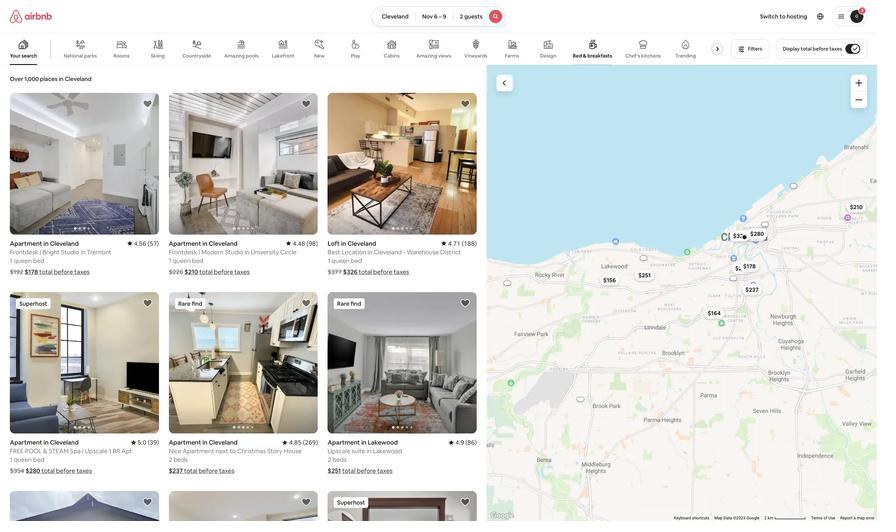 Task type: locate. For each thing, give the bounding box(es) containing it.
4.56
[[134, 240, 146, 247]]

2 horizontal spatial |
[[199, 248, 200, 256]]

$237 down nice
[[169, 467, 183, 475]]

1 horizontal spatial $251
[[639, 272, 651, 279]]

bed inside loft in cleveland best location in cleveland - warehouse district 1 queen bed $377 $326 total before taxes
[[351, 257, 362, 265]]

| inside apartment in cleveland frontdesk | bright studio in tremont 1 queen bed $192 $178 total before taxes
[[40, 248, 41, 256]]

$237 inside button
[[746, 286, 759, 294]]

0 vertical spatial $280
[[751, 230, 764, 238]]

cleveland up next
[[209, 439, 238, 447]]

upscale left br
[[85, 447, 108, 455]]

$326 left $286
[[733, 232, 747, 240]]

&
[[583, 53, 587, 59], [43, 447, 47, 455]]

| inside the apartment in cleveland free pool & steam spa | upscale 1 br apt 1 queen bed $354 $280 total before taxes
[[82, 447, 84, 455]]

1 horizontal spatial &
[[583, 53, 587, 59]]

studio right bright
[[61, 248, 79, 256]]

zoom in image
[[856, 80, 863, 86]]

1
[[10, 257, 12, 265], [169, 257, 171, 265], [328, 257, 330, 265], [109, 447, 111, 455], [10, 456, 12, 464]]

$178
[[743, 263, 756, 270], [25, 268, 38, 276]]

report a map error link
[[841, 516, 875, 521]]

apartment up $192
[[10, 240, 42, 247]]

frontdesk for queen
[[169, 248, 197, 256]]

1 vertical spatial $237
[[169, 467, 183, 475]]

before inside loft in cleveland best location in cleveland - warehouse district 1 queen bed $377 $326 total before taxes
[[373, 268, 393, 276]]

bed down bright
[[33, 257, 44, 265]]

2 km button
[[762, 516, 809, 521]]

total inside apartment in cleveland frontdesk | modern studio in university circle 1 queen bed $226 $210 total before taxes
[[199, 268, 213, 276]]

beds inside apartment in cleveland nice apartment next to christmas story house 2 beds $237 total before taxes
[[174, 456, 188, 464]]

$237 inside apartment in cleveland nice apartment next to christmas story house 2 beds $237 total before taxes
[[169, 467, 183, 475]]

$237 button
[[742, 284, 763, 296]]

frontdesk up $226
[[169, 248, 197, 256]]

0 vertical spatial $251
[[639, 272, 651, 279]]

frontdesk inside apartment in cleveland frontdesk | modern studio in university circle 1 queen bed $226 $210 total before taxes
[[169, 248, 197, 256]]

1 vertical spatial $251
[[328, 467, 341, 475]]

nov
[[422, 13, 433, 20]]

switch to hosting link
[[755, 8, 812, 25]]

1 up $226
[[169, 257, 171, 265]]

0 vertical spatial add to wishlist: apartment in lakewood image
[[460, 298, 470, 308]]

| left bright
[[40, 248, 41, 256]]

amazing pools
[[224, 53, 259, 59]]

1 vertical spatial add to wishlist: apartment in lakewood image
[[143, 498, 152, 507]]

countryside
[[182, 53, 211, 59]]

$210
[[849, 202, 862, 210], [850, 203, 863, 211], [185, 268, 198, 276]]

before inside apartment in lakewood upscale suite in lakewood 2 beds $251 total before taxes
[[357, 467, 376, 475]]

frontdesk up $192
[[10, 248, 38, 256]]

1 horizontal spatial $280
[[751, 230, 764, 238]]

apt
[[122, 447, 132, 455]]

$178 right $192
[[25, 268, 38, 276]]

add to wishlist: apartment in cleveland image for (269)
[[302, 298, 311, 308]]

0 horizontal spatial beds
[[174, 456, 188, 464]]

total inside apartment in cleveland nice apartment next to christmas story house 2 beds $237 total before taxes
[[184, 467, 197, 475]]

& right bed
[[583, 53, 587, 59]]

total inside apartment in cleveland frontdesk | bright studio in tremont 1 queen bed $192 $178 total before taxes
[[39, 268, 53, 276]]

0 horizontal spatial $251
[[328, 467, 341, 475]]

before
[[813, 46, 829, 52], [54, 268, 73, 276], [214, 268, 233, 276], [373, 268, 393, 276], [56, 467, 75, 475], [199, 467, 218, 475], [357, 467, 376, 475]]

use
[[829, 516, 836, 521]]

1 horizontal spatial to
[[780, 13, 786, 20]]

2
[[460, 13, 463, 20], [169, 456, 172, 464], [328, 456, 331, 464], [765, 516, 767, 521]]

$192
[[10, 268, 23, 276]]

google image
[[489, 511, 516, 521]]

frontdesk inside apartment in cleveland frontdesk | bright studio in tremont 1 queen bed $192 $178 total before taxes
[[10, 248, 38, 256]]

1 horizontal spatial amazing
[[417, 53, 437, 59]]

studio for modern
[[225, 248, 243, 256]]

1 vertical spatial add to wishlist: apartment in cleveland image
[[302, 298, 311, 308]]

0 vertical spatial lakewood
[[368, 439, 398, 447]]

$178 inside button
[[743, 263, 756, 270]]

1 upscale from the left
[[85, 447, 108, 455]]

terms of use
[[811, 516, 836, 521]]

house
[[284, 447, 302, 455]]

0 horizontal spatial studio
[[61, 248, 79, 256]]

apartment for apartment in cleveland frontdesk | modern studio in university circle 1 queen bed $226 $210 total before taxes
[[169, 240, 201, 247]]

1 vertical spatial $326
[[343, 268, 358, 276]]

studio inside apartment in cleveland frontdesk | modern studio in university circle 1 queen bed $226 $210 total before taxes
[[225, 248, 243, 256]]

5.0 out of 5 average rating,  39 reviews image
[[131, 439, 159, 447]]

taxes
[[830, 46, 842, 52], [74, 268, 90, 276], [234, 268, 250, 276], [394, 268, 409, 276], [77, 467, 92, 475], [219, 467, 234, 475], [377, 467, 393, 475]]

queen inside the apartment in cleveland free pool & steam spa | upscale 1 br apt 1 queen bed $354 $280 total before taxes
[[14, 456, 32, 464]]

0 vertical spatial add to wishlist: apartment in cleveland image
[[143, 99, 152, 109]]

add to wishlist: apartment in cleveland image for (98)
[[302, 99, 311, 109]]

2 upscale from the left
[[328, 447, 350, 455]]

tiny
[[711, 53, 720, 59]]

2 inside search box
[[460, 13, 463, 20]]

free
[[10, 447, 24, 455]]

0 horizontal spatial $237
[[169, 467, 183, 475]]

| right spa
[[82, 447, 84, 455]]

1 vertical spatial add to wishlist: apartment in cleveland image
[[143, 298, 152, 308]]

frontdesk for bed
[[10, 248, 38, 256]]

taxes inside the apartment in cleveland free pool & steam spa | upscale 1 br apt 1 queen bed $354 $280 total before taxes
[[77, 467, 92, 475]]

9
[[443, 13, 446, 20]]

0 horizontal spatial amazing
[[224, 53, 245, 59]]

cleveland inside apartment in cleveland frontdesk | bright studio in tremont 1 queen bed $192 $178 total before taxes
[[50, 240, 79, 247]]

queen inside apartment in cleveland frontdesk | bright studio in tremont 1 queen bed $192 $178 total before taxes
[[14, 257, 32, 265]]

$326 button
[[730, 230, 751, 242]]

amazing left views
[[417, 53, 437, 59]]

3
[[861, 8, 864, 13]]

$326 inside loft in cleveland best location in cleveland - warehouse district 1 queen bed $377 $326 total before taxes
[[343, 268, 358, 276]]

0 horizontal spatial $178
[[25, 268, 38, 276]]

$210 button
[[846, 200, 866, 212], [847, 201, 867, 213]]

(57)
[[148, 240, 159, 247]]

add to wishlist: apartment in lakewood image
[[460, 298, 470, 308], [143, 498, 152, 507]]

in inside the apartment in cleveland free pool & steam spa | upscale 1 br apt 1 queen bed $354 $280 total before taxes
[[44, 439, 49, 447]]

0 horizontal spatial &
[[43, 447, 47, 455]]

queen
[[14, 257, 32, 265], [173, 257, 191, 265], [332, 257, 350, 265], [14, 456, 32, 464]]

1 horizontal spatial |
[[82, 447, 84, 455]]

queen up $192
[[14, 257, 32, 265]]

1 inside loft in cleveland best location in cleveland - warehouse district 1 queen bed $377 $326 total before taxes
[[328, 257, 330, 265]]

1 horizontal spatial $237
[[746, 286, 759, 294]]

bed inside the apartment in cleveland free pool & steam spa | upscale 1 br apt 1 queen bed $354 $280 total before taxes
[[33, 456, 44, 464]]

1 horizontal spatial beds
[[333, 456, 347, 464]]

0 horizontal spatial |
[[40, 248, 41, 256]]

$178 up '$237' button
[[743, 263, 756, 270]]

4.56 out of 5 average rating,  57 reviews image
[[127, 240, 159, 247]]

rooms
[[114, 53, 130, 59]]

1 frontdesk from the left
[[10, 248, 38, 256]]

1,000
[[24, 75, 39, 83]]

1 horizontal spatial frontdesk
[[169, 248, 197, 256]]

0 horizontal spatial $280
[[26, 467, 40, 475]]

in
[[59, 75, 64, 83], [44, 240, 49, 247], [202, 240, 208, 247], [341, 240, 346, 247], [81, 248, 86, 256], [245, 248, 249, 256], [368, 248, 373, 256], [44, 439, 49, 447], [202, 439, 208, 447], [361, 439, 367, 447], [367, 447, 372, 455]]

cleveland left nov
[[382, 13, 409, 20]]

$280 right $354
[[26, 467, 40, 475]]

$251
[[639, 272, 651, 279], [328, 467, 341, 475]]

1 vertical spatial to
[[230, 447, 236, 455]]

1 left br
[[109, 447, 111, 455]]

studio inside apartment in cleveland frontdesk | bright studio in tremont 1 queen bed $192 $178 total before taxes
[[61, 248, 79, 256]]

km
[[768, 516, 774, 521]]

1 add to wishlist: apartment in cleveland image from the top
[[302, 99, 311, 109]]

group
[[0, 33, 737, 65], [10, 93, 159, 235], [169, 93, 318, 235], [328, 93, 477, 235], [10, 292, 159, 434], [169, 292, 318, 434], [328, 292, 477, 434], [10, 491, 159, 521], [169, 491, 318, 521], [328, 491, 477, 521]]

$237 down $264 button in the bottom of the page
[[746, 286, 759, 294]]

total
[[801, 46, 812, 52], [39, 268, 53, 276], [199, 268, 213, 276], [359, 268, 372, 276], [42, 467, 55, 475], [184, 467, 197, 475], [342, 467, 356, 475]]

before inside the apartment in cleveland free pool & steam spa | upscale 1 br apt 1 queen bed $354 $280 total before taxes
[[56, 467, 75, 475]]

1 for apartment in cleveland free pool & steam spa | upscale 1 br apt 1 queen bed $354 $280 total before taxes
[[109, 447, 111, 455]]

apartment up nice
[[169, 439, 201, 447]]

1 horizontal spatial studio
[[225, 248, 243, 256]]

queen down free
[[14, 456, 32, 464]]

| left modern
[[199, 248, 200, 256]]

to right the switch
[[780, 13, 786, 20]]

0 vertical spatial &
[[583, 53, 587, 59]]

4.9
[[456, 439, 464, 447]]

2 frontdesk from the left
[[169, 248, 197, 256]]

before inside button
[[813, 46, 829, 52]]

amazing for amazing views
[[417, 53, 437, 59]]

(98)
[[307, 240, 318, 247]]

cleveland inside the apartment in cleveland free pool & steam spa | upscale 1 br apt 1 queen bed $354 $280 total before taxes
[[50, 439, 79, 447]]

apartment inside apartment in cleveland frontdesk | modern studio in university circle 1 queen bed $226 $210 total before taxes
[[169, 240, 201, 247]]

search
[[22, 53, 37, 59]]

places
[[40, 75, 58, 83]]

cleveland up modern
[[209, 240, 238, 247]]

chef's kitchens
[[626, 53, 661, 59]]

2 add to wishlist: apartment in cleveland image from the top
[[302, 298, 311, 308]]

total inside apartment in lakewood upscale suite in lakewood 2 beds $251 total before taxes
[[342, 467, 356, 475]]

0 vertical spatial $326
[[733, 232, 747, 240]]

cleveland up bright
[[50, 240, 79, 247]]

1 studio from the left
[[61, 248, 79, 256]]

4.85
[[289, 439, 302, 447]]

apartment inside apartment in lakewood upscale suite in lakewood 2 beds $251 total before taxes
[[328, 439, 360, 447]]

cleveland up location
[[348, 240, 376, 247]]

apartment inside apartment in cleveland frontdesk | bright studio in tremont 1 queen bed $192 $178 total before taxes
[[10, 240, 42, 247]]

bed down location
[[351, 257, 362, 265]]

$264
[[736, 265, 749, 272]]

| for bright
[[40, 248, 41, 256]]

–
[[439, 13, 442, 20]]

0 horizontal spatial to
[[230, 447, 236, 455]]

nice
[[169, 447, 181, 455]]

display total before taxes
[[783, 46, 842, 52]]

$237
[[746, 286, 759, 294], [169, 467, 183, 475]]

0 horizontal spatial upscale
[[85, 447, 108, 455]]

apartment up suite on the bottom
[[328, 439, 360, 447]]

4.85 out of 5 average rating,  269 reviews image
[[283, 439, 318, 447]]

cleveland inside apartment in cleveland nice apartment next to christmas story house 2 beds $237 total before taxes
[[209, 439, 238, 447]]

cleveland
[[382, 13, 409, 20], [65, 75, 92, 83], [50, 240, 79, 247], [209, 240, 238, 247], [348, 240, 376, 247], [374, 248, 402, 256], [50, 439, 79, 447], [209, 439, 238, 447]]

in inside apartment in cleveland nice apartment next to christmas story house 2 beds $237 total before taxes
[[202, 439, 208, 447]]

homes
[[721, 53, 737, 59]]

1 vertical spatial lakewood
[[373, 447, 402, 455]]

lakefront
[[272, 53, 295, 59]]

queen up $226
[[173, 257, 191, 265]]

5.0 (39)
[[138, 439, 159, 447]]

$326 inside $326 $280
[[733, 232, 747, 240]]

1 for loft in cleveland best location in cleveland - warehouse district 1 queen bed $377 $326 total before taxes
[[328, 257, 330, 265]]

apartment up pool
[[10, 439, 42, 447]]

1 beds from the left
[[174, 456, 188, 464]]

(39)
[[148, 439, 159, 447]]

$326 right $377
[[343, 268, 358, 276]]

$178 button
[[740, 261, 760, 272]]

1 up $192
[[10, 257, 12, 265]]

1 vertical spatial &
[[43, 447, 47, 455]]

0 horizontal spatial frontdesk
[[10, 248, 38, 256]]

cleveland inside apartment in cleveland frontdesk | modern studio in university circle 1 queen bed $226 $210 total before taxes
[[209, 240, 238, 247]]

$164
[[708, 310, 721, 317]]

group containing national parks
[[0, 33, 737, 65]]

amazing left pools
[[224, 53, 245, 59]]

$280 right $326 button
[[751, 230, 764, 238]]

add to wishlist: apartment in cleveland image
[[143, 99, 152, 109], [143, 298, 152, 308], [302, 498, 311, 507]]

bed down pool
[[33, 456, 44, 464]]

& right pool
[[43, 447, 47, 455]]

to right next
[[230, 447, 236, 455]]

$251 inside apartment in lakewood upscale suite in lakewood 2 beds $251 total before taxes
[[328, 467, 341, 475]]

hosting
[[787, 13, 808, 20]]

display
[[783, 46, 800, 52]]

add to wishlist: apartment in cleveland image
[[302, 99, 311, 109], [302, 298, 311, 308]]

bed inside apartment in cleveland frontdesk | bright studio in tremont 1 queen bed $192 $178 total before taxes
[[33, 257, 44, 265]]

$280
[[751, 230, 764, 238], [26, 467, 40, 475]]

0 vertical spatial to
[[780, 13, 786, 20]]

circle
[[280, 248, 297, 256]]

apartment inside the apartment in cleveland free pool & steam spa | upscale 1 br apt 1 queen bed $354 $280 total before taxes
[[10, 439, 42, 447]]

1 inside apartment in cleveland frontdesk | modern studio in university circle 1 queen bed $226 $210 total before taxes
[[169, 257, 171, 265]]

upscale left suite on the bottom
[[328, 447, 350, 455]]

2 km
[[765, 516, 775, 521]]

taxes inside apartment in cleveland frontdesk | modern studio in university circle 1 queen bed $226 $210 total before taxes
[[234, 268, 250, 276]]

0 vertical spatial add to wishlist: apartment in cleveland image
[[302, 99, 311, 109]]

$251 $156
[[603, 272, 651, 284]]

1 horizontal spatial upscale
[[328, 447, 350, 455]]

cleveland inside button
[[382, 13, 409, 20]]

taxes inside loft in cleveland best location in cleveland - warehouse district 1 queen bed $377 $326 total before taxes
[[394, 268, 409, 276]]

apartment right nice
[[183, 447, 214, 455]]

None search field
[[372, 7, 506, 26]]

| inside apartment in cleveland frontdesk | modern studio in university circle 1 queen bed $226 $210 total before taxes
[[199, 248, 200, 256]]

upscale inside apartment in lakewood upscale suite in lakewood 2 beds $251 total before taxes
[[328, 447, 350, 455]]

$226
[[169, 268, 183, 276]]

pool
[[25, 447, 42, 455]]

beds inside apartment in lakewood upscale suite in lakewood 2 beds $251 total before taxes
[[333, 456, 347, 464]]

1 horizontal spatial $326
[[733, 232, 747, 240]]

4.48
[[293, 240, 305, 247]]

suite
[[352, 447, 365, 455]]

location
[[342, 248, 366, 256]]

1 vertical spatial $280
[[26, 467, 40, 475]]

before inside apartment in cleveland nice apartment next to christmas story house 2 beds $237 total before taxes
[[199, 467, 218, 475]]

apartment in cleveland nice apartment next to christmas story house 2 beds $237 total before taxes
[[169, 439, 302, 475]]

beds
[[174, 456, 188, 464], [333, 456, 347, 464]]

queen inside apartment in cleveland frontdesk | modern studio in university circle 1 queen bed $226 $210 total before taxes
[[173, 257, 191, 265]]

cleveland up steam
[[50, 439, 79, 447]]

2 guests
[[460, 13, 483, 20]]

studio right modern
[[225, 248, 243, 256]]

bed down modern
[[192, 257, 203, 265]]

1 horizontal spatial $178
[[743, 263, 756, 270]]

apartment up $226
[[169, 240, 201, 247]]

0 vertical spatial $237
[[746, 286, 759, 294]]

(188)
[[462, 240, 477, 247]]

1 horizontal spatial add to wishlist: apartment in lakewood image
[[460, 298, 470, 308]]

queen down best
[[332, 257, 350, 265]]

upscale inside the apartment in cleveland free pool & steam spa | upscale 1 br apt 1 queen bed $354 $280 total before taxes
[[85, 447, 108, 455]]

story
[[267, 447, 283, 455]]

2 beds from the left
[[333, 456, 347, 464]]

2 studio from the left
[[225, 248, 243, 256]]

1 down best
[[328, 257, 330, 265]]

0 horizontal spatial $326
[[343, 268, 358, 276]]



Task type: describe. For each thing, give the bounding box(es) containing it.
©2023
[[733, 516, 746, 521]]

university
[[251, 248, 279, 256]]

add to wishlist: apartment in cleveland image for (39)
[[143, 298, 152, 308]]

national
[[64, 53, 83, 59]]

$326 $280
[[733, 230, 764, 240]]

shortcuts
[[692, 516, 710, 521]]

zoom out image
[[856, 97, 863, 103]]

5.0
[[138, 439, 146, 447]]

play
[[351, 53, 360, 59]]

district
[[440, 248, 461, 256]]

new
[[314, 53, 325, 59]]

$377
[[328, 268, 342, 276]]

cabins
[[384, 53, 400, 59]]

taxes inside apartment in cleveland frontdesk | bright studio in tremont 1 queen bed $192 $178 total before taxes
[[74, 268, 90, 276]]

$164 button
[[704, 308, 725, 319]]

queen inside loft in cleveland best location in cleveland - warehouse district 1 queen bed $377 $326 total before taxes
[[332, 257, 350, 265]]

(269)
[[303, 439, 318, 447]]

4.9 out of 5 average rating,  86 reviews image
[[449, 439, 477, 447]]

to inside apartment in cleveland nice apartment next to christmas story house 2 beds $237 total before taxes
[[230, 447, 236, 455]]

$280 button
[[747, 228, 768, 240]]

over 1,000 places in cleveland
[[10, 75, 92, 83]]

modern
[[202, 248, 224, 256]]

switch to hosting
[[760, 13, 808, 20]]

total inside loft in cleveland best location in cleveland - warehouse district 1 queen bed $377 $326 total before taxes
[[359, 268, 372, 276]]

switch
[[760, 13, 779, 20]]

1 for apartment in cleveland frontdesk | modern studio in university circle 1 queen bed $226 $210 total before taxes
[[169, 257, 171, 265]]

bed & breakfasts
[[573, 53, 612, 59]]

$264 button
[[732, 263, 753, 274]]

map
[[715, 516, 723, 521]]

cleveland left -
[[374, 248, 402, 256]]

terms of use link
[[811, 516, 836, 521]]

filters
[[748, 46, 763, 52]]

add to wishlist: loft in cleveland image
[[460, 99, 470, 109]]

terms
[[811, 516, 823, 521]]

$354
[[10, 467, 24, 475]]

keyboard
[[674, 516, 691, 521]]

national parks
[[64, 53, 97, 59]]

parks
[[84, 53, 97, 59]]

filters button
[[731, 39, 770, 59]]

$156
[[603, 277, 616, 284]]

display total before taxes button
[[776, 39, 868, 59]]

& inside group
[[583, 53, 587, 59]]

2 inside apartment in lakewood upscale suite in lakewood 2 beds $251 total before taxes
[[328, 456, 331, 464]]

farms
[[505, 53, 519, 59]]

apartment in lakewood upscale suite in lakewood 2 beds $251 total before taxes
[[328, 439, 402, 475]]

apartment in cleveland free pool & steam spa | upscale 1 br apt 1 queen bed $354 $280 total before taxes
[[10, 439, 132, 475]]

apartment for apartment in cleveland nice apartment next to christmas story house 2 beds $237 total before taxes
[[169, 439, 201, 447]]

& inside the apartment in cleveland free pool & steam spa | upscale 1 br apt 1 queen bed $354 $280 total before taxes
[[43, 447, 47, 455]]

cleveland down national parks
[[65, 75, 92, 83]]

bed inside apartment in cleveland frontdesk | modern studio in university circle 1 queen bed $226 $210 total before taxes
[[192, 257, 203, 265]]

apartment in cleveland frontdesk | modern studio in university circle 1 queen bed $226 $210 total before taxes
[[169, 240, 297, 276]]

breakfasts
[[588, 53, 612, 59]]

chef's
[[626, 53, 640, 59]]

1 inside apartment in cleveland frontdesk | bright studio in tremont 1 queen bed $192 $178 total before taxes
[[10, 257, 12, 265]]

best
[[328, 248, 340, 256]]

map data ©2023 google
[[715, 516, 760, 521]]

tiny homes
[[711, 53, 737, 59]]

guests
[[464, 13, 483, 20]]

pools
[[246, 53, 259, 59]]

2 inside apartment in cleveland nice apartment next to christmas story house 2 beds $237 total before taxes
[[169, 456, 172, 464]]

spa
[[70, 447, 81, 455]]

4.48 out of 5 average rating,  98 reviews image
[[286, 240, 318, 247]]

total inside button
[[801, 46, 812, 52]]

-
[[403, 248, 406, 256]]

none search field containing cleveland
[[372, 7, 506, 26]]

error
[[866, 516, 875, 521]]

total inside the apartment in cleveland free pool & steam spa | upscale 1 br apt 1 queen bed $354 $280 total before taxes
[[42, 467, 55, 475]]

nov 6 – 9 button
[[415, 7, 453, 26]]

taxes inside button
[[830, 46, 842, 52]]

$280 inside the apartment in cleveland free pool & steam spa | upscale 1 br apt 1 queen bed $354 $280 total before taxes
[[26, 467, 40, 475]]

$280 inside $326 $280
[[751, 230, 764, 238]]

amazing for amazing pools
[[224, 53, 245, 59]]

bed
[[573, 53, 582, 59]]

(86)
[[466, 439, 477, 447]]

apartment for apartment in lakewood upscale suite in lakewood 2 beds $251 total before taxes
[[328, 439, 360, 447]]

profile element
[[516, 0, 868, 33]]

$210 inside apartment in cleveland frontdesk | modern studio in university circle 1 queen bed $226 $210 total before taxes
[[185, 268, 198, 276]]

steam
[[49, 447, 69, 455]]

add to wishlist: apartment in cleveland image for (57)
[[143, 99, 152, 109]]

bright
[[43, 248, 60, 256]]

skiing
[[151, 53, 165, 59]]

$251 button
[[635, 270, 655, 281]]

before inside apartment in cleveland frontdesk | modern studio in university circle 1 queen bed $226 $210 total before taxes
[[214, 268, 233, 276]]

loft in cleveland best location in cleveland - warehouse district 1 queen bed $377 $326 total before taxes
[[328, 240, 461, 276]]

loft
[[328, 240, 340, 247]]

studio for bright
[[61, 248, 79, 256]]

add to wishlist: home in cleveland image
[[460, 498, 470, 507]]

taxes inside apartment in cleveland nice apartment next to christmas story house 2 beds $237 total before taxes
[[219, 467, 234, 475]]

$286 button
[[746, 230, 767, 241]]

apartment in cleveland frontdesk | bright studio in tremont 1 queen bed $192 $178 total before taxes
[[10, 240, 111, 276]]

3 button
[[832, 7, 868, 26]]

report
[[841, 516, 853, 521]]

keyboard shortcuts
[[674, 516, 710, 521]]

$251 inside $251 $156
[[639, 272, 651, 279]]

4.71 out of 5 average rating,  188 reviews image
[[442, 240, 477, 247]]

a
[[854, 516, 856, 521]]

to inside profile element
[[780, 13, 786, 20]]

vineyards
[[465, 53, 488, 59]]

amazing views
[[417, 53, 451, 59]]

1 down free
[[10, 456, 12, 464]]

taxes inside apartment in lakewood upscale suite in lakewood 2 beds $251 total before taxes
[[377, 467, 393, 475]]

next
[[216, 447, 228, 455]]

0 horizontal spatial add to wishlist: apartment in lakewood image
[[143, 498, 152, 507]]

design
[[540, 53, 556, 59]]

google map
showing 28 stays. region
[[487, 65, 877, 521]]

2 vertical spatial add to wishlist: apartment in cleveland image
[[302, 498, 311, 507]]

2 guests button
[[453, 7, 506, 26]]

4.48 (98)
[[293, 240, 318, 247]]

4.9 (86)
[[456, 439, 477, 447]]

cleveland button
[[372, 7, 416, 26]]

before inside apartment in cleveland frontdesk | bright studio in tremont 1 queen bed $192 $178 total before taxes
[[54, 268, 73, 276]]

apartment for apartment in cleveland free pool & steam spa | upscale 1 br apt 1 queen bed $354 $280 total before taxes
[[10, 439, 42, 447]]

your search
[[10, 53, 37, 59]]

$178 inside apartment in cleveland frontdesk | bright studio in tremont 1 queen bed $192 $178 total before taxes
[[25, 268, 38, 276]]

apartment for apartment in cleveland frontdesk | bright studio in tremont 1 queen bed $192 $178 total before taxes
[[10, 240, 42, 247]]

| for modern
[[199, 248, 200, 256]]

nov 6 – 9
[[422, 13, 446, 20]]

tremont
[[87, 248, 111, 256]]

google
[[747, 516, 760, 521]]

kitchens
[[641, 53, 661, 59]]



Task type: vqa. For each thing, say whether or not it's contained in the screenshot.
"Apartment" in the apartment in cleveland frontdesk | bright studio in tremont 1 queen bed $192 $178 total before taxes
yes



